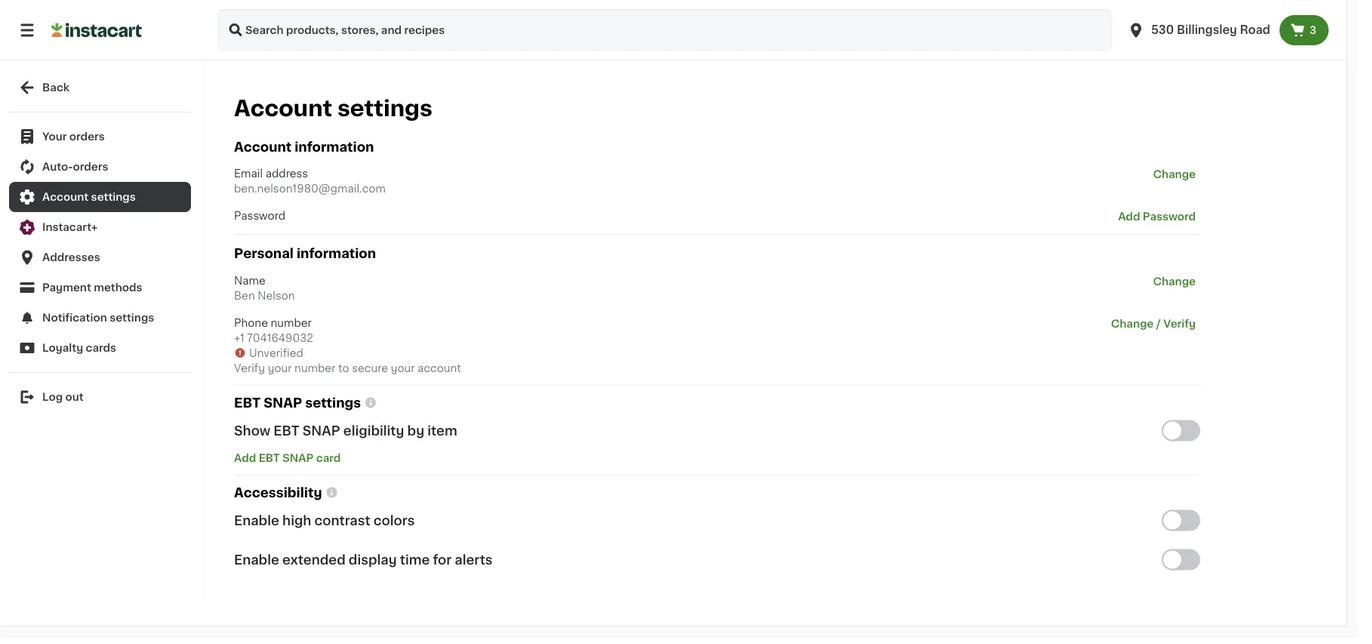 Task type: describe. For each thing, give the bounding box(es) containing it.
name ben nelson
[[234, 275, 295, 301]]

colors
[[374, 514, 415, 527]]

1 vertical spatial account settings
[[42, 192, 136, 202]]

alerts
[[455, 553, 493, 566]]

contrast
[[315, 514, 370, 527]]

eligibility
[[343, 424, 404, 437]]

address
[[266, 169, 308, 179]]

phone number +1 7041649032
[[234, 317, 313, 343]]

billingsley
[[1177, 25, 1238, 35]]

change / verify
[[1112, 318, 1196, 329]]

ebt for show
[[274, 424, 300, 437]]

phone
[[234, 317, 268, 328]]

account information
[[234, 141, 374, 154]]

loyalty cards
[[42, 343, 116, 353]]

add password button
[[1114, 209, 1201, 225]]

card
[[316, 453, 341, 463]]

notification settings
[[42, 313, 154, 323]]

back link
[[9, 73, 191, 103]]

instacart+
[[42, 222, 98, 233]]

by
[[408, 424, 425, 437]]

log
[[42, 392, 63, 403]]

3
[[1310, 25, 1317, 35]]

display
[[349, 553, 397, 566]]

0 vertical spatial account settings
[[234, 98, 433, 119]]

loyalty
[[42, 343, 83, 353]]

email address ben.nelson1980@gmail.com
[[234, 169, 386, 194]]

your orders link
[[9, 122, 191, 152]]

enable extended display time for alerts
[[234, 553, 493, 566]]

change for account information
[[1154, 169, 1196, 180]]

Search field
[[218, 9, 1112, 51]]

your orders
[[42, 131, 105, 142]]

7041649032
[[247, 333, 313, 343]]

2 vertical spatial account
[[42, 192, 89, 202]]

snap for show ebt snap eligibility by item
[[303, 424, 340, 437]]

ebt snap settings
[[234, 396, 361, 409]]

information for personal information
[[297, 248, 376, 260]]

notification
[[42, 313, 107, 323]]

account settings link
[[9, 182, 191, 212]]

verify your number to secure your account
[[234, 363, 461, 373]]

2 your from the left
[[391, 363, 415, 373]]

payment
[[42, 282, 91, 293]]

payment methods
[[42, 282, 142, 293]]

/
[[1157, 318, 1161, 329]]

instacart+ link
[[9, 212, 191, 242]]

methods
[[94, 282, 142, 293]]

instacart logo image
[[51, 21, 142, 39]]

back
[[42, 82, 70, 93]]

enable for enable high contrast colors
[[234, 514, 279, 527]]

out
[[65, 392, 84, 403]]

verify inside button
[[1164, 318, 1196, 329]]

extended
[[282, 553, 346, 566]]

to
[[338, 363, 349, 373]]

ben
[[234, 290, 255, 301]]

log out
[[42, 392, 84, 403]]

auto-orders link
[[9, 152, 191, 182]]

530
[[1152, 25, 1175, 35]]

personal information
[[234, 248, 376, 260]]

1 vertical spatial account
[[234, 141, 292, 154]]

time
[[400, 553, 430, 566]]

change button for account information
[[1149, 166, 1201, 183]]

add ebt snap card link
[[234, 453, 341, 463]]

0 vertical spatial ebt
[[234, 396, 261, 409]]



Task type: vqa. For each thing, say whether or not it's contained in the screenshot.
leftmost Password
yes



Task type: locate. For each thing, give the bounding box(es) containing it.
2 vertical spatial ebt
[[259, 453, 280, 463]]

1 enable from the top
[[234, 514, 279, 527]]

1 vertical spatial orders
[[73, 162, 108, 172]]

information
[[295, 141, 374, 154], [297, 248, 376, 260]]

addresses link
[[9, 242, 191, 273]]

information for account information
[[295, 141, 374, 154]]

verify right /
[[1164, 318, 1196, 329]]

change button up /
[[1149, 273, 1201, 290]]

1 horizontal spatial verify
[[1164, 318, 1196, 329]]

1 vertical spatial snap
[[303, 424, 340, 437]]

2 enable from the top
[[234, 553, 279, 566]]

2 vertical spatial snap
[[283, 453, 314, 463]]

enable left extended
[[234, 553, 279, 566]]

0 vertical spatial snap
[[264, 396, 302, 409]]

1 horizontal spatial your
[[391, 363, 415, 373]]

1 change button from the top
[[1149, 166, 1201, 183]]

log out link
[[9, 382, 191, 412]]

add for add password
[[1119, 212, 1141, 222]]

1 horizontal spatial password
[[1143, 212, 1196, 222]]

password
[[234, 211, 286, 221], [1143, 212, 1196, 222]]

orders for your orders
[[69, 131, 105, 142]]

add inside the add password button
[[1119, 212, 1141, 222]]

0 vertical spatial orders
[[69, 131, 105, 142]]

1 your from the left
[[268, 363, 292, 373]]

addresses
[[42, 252, 100, 263]]

enable down accessibility
[[234, 514, 279, 527]]

1 vertical spatial number
[[295, 363, 336, 373]]

add for add ebt snap card
[[234, 453, 256, 463]]

0 vertical spatial enable
[[234, 514, 279, 527]]

show ebt snap eligibility by item
[[234, 424, 457, 437]]

settings
[[338, 98, 433, 119], [91, 192, 136, 202], [110, 313, 154, 323], [305, 396, 361, 409]]

your right secure
[[391, 363, 415, 373]]

530 billingsley road button
[[1128, 9, 1271, 51]]

530 billingsley road
[[1152, 25, 1271, 35]]

your
[[42, 131, 67, 142]]

ebt up show
[[234, 396, 261, 409]]

snap up show
[[264, 396, 302, 409]]

1 vertical spatial add
[[234, 453, 256, 463]]

number left to
[[295, 363, 336, 373]]

orders
[[69, 131, 105, 142], [73, 162, 108, 172]]

information up "email address ben.nelson1980@gmail.com" in the left of the page
[[295, 141, 374, 154]]

orders up auto-orders
[[69, 131, 105, 142]]

secure
[[352, 363, 388, 373]]

name
[[234, 275, 266, 286]]

cards
[[86, 343, 116, 353]]

0 horizontal spatial password
[[234, 211, 286, 221]]

orders for auto-orders
[[73, 162, 108, 172]]

0 horizontal spatial add
[[234, 453, 256, 463]]

enable for enable extended display time for alerts
[[234, 553, 279, 566]]

enable
[[234, 514, 279, 527], [234, 553, 279, 566]]

ebt up add ebt snap card
[[274, 424, 300, 437]]

email
[[234, 169, 263, 179]]

0 vertical spatial verify
[[1164, 318, 1196, 329]]

your
[[268, 363, 292, 373], [391, 363, 415, 373]]

0 vertical spatial information
[[295, 141, 374, 154]]

1 vertical spatial information
[[297, 248, 376, 260]]

your down the unverified
[[268, 363, 292, 373]]

snap up card at the left bottom
[[303, 424, 340, 437]]

verify down the unverified
[[234, 363, 265, 373]]

add password
[[1119, 212, 1196, 222]]

loyalty cards link
[[9, 333, 191, 363]]

account settings down auto-orders link
[[42, 192, 136, 202]]

1 horizontal spatial account settings
[[234, 98, 433, 119]]

change button
[[1149, 166, 1201, 183], [1149, 273, 1201, 290]]

information down ben.nelson1980@gmail.com
[[297, 248, 376, 260]]

number up 7041649032
[[271, 317, 312, 328]]

ebt
[[234, 396, 261, 409], [274, 424, 300, 437], [259, 453, 280, 463]]

snap left card at the left bottom
[[283, 453, 314, 463]]

account up instacart+
[[42, 192, 89, 202]]

0 vertical spatial add
[[1119, 212, 1141, 222]]

+1
[[234, 333, 244, 343]]

0 horizontal spatial account settings
[[42, 192, 136, 202]]

1 vertical spatial verify
[[234, 363, 265, 373]]

auto-
[[42, 162, 73, 172]]

0 vertical spatial account
[[234, 98, 332, 119]]

snap for add ebt snap card
[[283, 453, 314, 463]]

account up account information
[[234, 98, 332, 119]]

snap
[[264, 396, 302, 409], [303, 424, 340, 437], [283, 453, 314, 463]]

enable high contrast colors
[[234, 514, 415, 527]]

add
[[1119, 212, 1141, 222], [234, 453, 256, 463]]

add ebt snap card
[[234, 453, 341, 463]]

change for personal information
[[1154, 276, 1196, 286]]

change left /
[[1112, 318, 1154, 329]]

2 change button from the top
[[1149, 273, 1201, 290]]

item
[[428, 424, 457, 437]]

change up /
[[1154, 276, 1196, 286]]

530 billingsley road button
[[1119, 9, 1280, 51]]

unverified
[[249, 348, 304, 358]]

show
[[234, 424, 271, 437]]

0 vertical spatial change
[[1154, 169, 1196, 180]]

ebt for add
[[259, 453, 280, 463]]

account
[[234, 98, 332, 119], [234, 141, 292, 154], [42, 192, 89, 202]]

1 horizontal spatial add
[[1119, 212, 1141, 222]]

number inside phone number +1 7041649032
[[271, 317, 312, 328]]

road
[[1240, 25, 1271, 35]]

1 vertical spatial change
[[1154, 276, 1196, 286]]

1 vertical spatial ebt
[[274, 424, 300, 437]]

personal
[[234, 248, 294, 260]]

account
[[418, 363, 461, 373]]

account up email
[[234, 141, 292, 154]]

change
[[1154, 169, 1196, 180], [1154, 276, 1196, 286], [1112, 318, 1154, 329]]

ebt down show
[[259, 453, 280, 463]]

auto-orders
[[42, 162, 108, 172]]

0 vertical spatial number
[[271, 317, 312, 328]]

ben.nelson1980@gmail.com
[[234, 184, 386, 194]]

change / verify button
[[1107, 315, 1201, 332]]

orders up account settings link
[[73, 162, 108, 172]]

high
[[282, 514, 311, 527]]

account settings
[[234, 98, 433, 119], [42, 192, 136, 202]]

None search field
[[218, 9, 1112, 51]]

password inside the add password button
[[1143, 212, 1196, 222]]

0 horizontal spatial your
[[268, 363, 292, 373]]

nelson
[[258, 290, 295, 301]]

0 vertical spatial change button
[[1149, 166, 1201, 183]]

accessibility
[[234, 486, 322, 499]]

change button up the add password button
[[1149, 166, 1201, 183]]

3 button
[[1280, 15, 1329, 45]]

change up the add password button
[[1154, 169, 1196, 180]]

number
[[271, 317, 312, 328], [295, 363, 336, 373]]

notification settings link
[[9, 303, 191, 333]]

verify
[[1164, 318, 1196, 329], [234, 363, 265, 373]]

change inside button
[[1112, 318, 1154, 329]]

payment methods link
[[9, 273, 191, 303]]

for
[[433, 553, 452, 566]]

1 vertical spatial change button
[[1149, 273, 1201, 290]]

0 horizontal spatial verify
[[234, 363, 265, 373]]

1 vertical spatial enable
[[234, 553, 279, 566]]

account settings up account information
[[234, 98, 433, 119]]

2 vertical spatial change
[[1112, 318, 1154, 329]]

change button for personal information
[[1149, 273, 1201, 290]]



